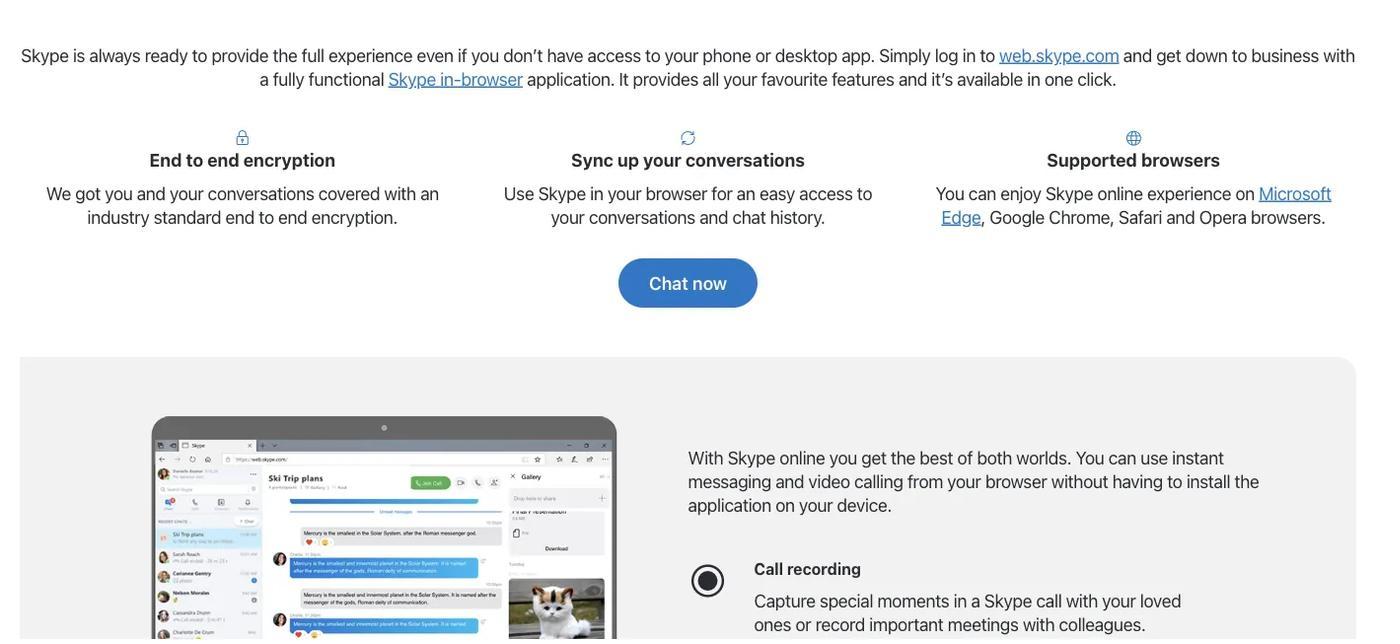Task type: locate. For each thing, give the bounding box(es) containing it.
simply
[[879, 44, 931, 66]]

2 vertical spatial browser
[[985, 471, 1047, 492]]

2 an from the left
[[737, 182, 755, 204]]

you up without
[[1076, 447, 1104, 468]]

to right the easy at the right of the page
[[857, 182, 872, 204]]

skype up messaging
[[728, 447, 775, 468]]

1 horizontal spatial an
[[737, 182, 755, 204]]

video
[[808, 471, 850, 492]]

you up the edge
[[936, 182, 964, 204]]

colleagues.
[[1059, 614, 1146, 636]]

to right ready
[[192, 44, 207, 66]]

browser
[[461, 68, 523, 89], [646, 182, 707, 204], [985, 471, 1047, 492]]

to down encryption
[[259, 206, 274, 227]]

all
[[703, 68, 719, 89]]

chrome,
[[1049, 206, 1114, 227]]

1 horizontal spatial access
[[799, 182, 853, 204]]

your down video
[[799, 494, 833, 515]]

install
[[1187, 471, 1230, 492]]

your up 'colleagues.'
[[1102, 591, 1136, 612]]

0 horizontal spatial or
[[755, 44, 771, 66]]

and down for
[[700, 206, 728, 227]]

browser down both
[[985, 471, 1047, 492]]

call recording
[[754, 560, 861, 579]]

history.
[[770, 206, 825, 227]]

1 vertical spatial on
[[776, 494, 795, 515]]

0 horizontal spatial an
[[420, 182, 439, 204]]


[[1126, 130, 1142, 146]]

0 vertical spatial you
[[471, 44, 499, 66]]

1 horizontal spatial browser
[[646, 182, 707, 204]]

your down phone
[[723, 68, 757, 89]]

conversations inside " sync up your conversations"
[[686, 149, 805, 170]]

1 vertical spatial you
[[105, 182, 133, 204]]

you right if
[[471, 44, 499, 66]]

and left video
[[776, 471, 804, 492]]

an up chat
[[737, 182, 755, 204]]

with right business
[[1323, 44, 1355, 66]]

even
[[417, 44, 454, 66]]

1 an from the left
[[420, 182, 439, 204]]

edge
[[942, 206, 981, 227]]

one
[[1045, 68, 1073, 89]]

0 vertical spatial or
[[755, 44, 771, 66]]

the up fully at left
[[273, 44, 298, 66]]

on
[[1236, 182, 1255, 204], [776, 494, 795, 515]]

to inside with skype online you get the best of both worlds. you can use instant messaging and video calling from your browser without having to install the application on your device.
[[1167, 471, 1182, 492]]

2 vertical spatial you
[[829, 447, 857, 468]]

can up the edge
[[969, 182, 996, 204]]

0 vertical spatial a
[[260, 68, 269, 89]]

you up video
[[829, 447, 857, 468]]

chat
[[732, 206, 766, 227]]

or down "capture"
[[796, 614, 811, 636]]

2 vertical spatial conversations
[[589, 206, 695, 227]]

your
[[665, 44, 698, 66], [723, 68, 757, 89], [643, 149, 681, 170], [170, 182, 204, 204], [608, 182, 641, 204], [551, 206, 585, 227], [947, 471, 981, 492], [799, 494, 833, 515], [1102, 591, 1136, 612]]

1 vertical spatial access
[[799, 182, 853, 204]]

you
[[936, 182, 964, 204], [1076, 447, 1104, 468]]

instant
[[1172, 447, 1224, 468]]

chat
[[649, 272, 688, 293]]

0 horizontal spatial on
[[776, 494, 795, 515]]

1 vertical spatial or
[[796, 614, 811, 636]]

industry
[[87, 206, 149, 227]]

browsers
[[1141, 149, 1220, 170]]

web.skype.com
[[999, 44, 1119, 66]]

1 horizontal spatial can
[[1109, 447, 1136, 468]]

can
[[969, 182, 996, 204], [1109, 447, 1136, 468]]

calling
[[854, 471, 903, 492]]

record
[[815, 614, 865, 636]]

conversations inside we got you and your conversations covered with an industry standard end to end encryption.
[[208, 182, 314, 204]]

access up the "history."
[[799, 182, 853, 204]]

skype web on edge image
[[79, 416, 688, 640]]

access inside the use skype in your browser for an easy access to your conversations and chat history.
[[799, 182, 853, 204]]

skype in-browser link
[[388, 68, 523, 89]]

supported
[[1047, 149, 1137, 170]]

experience down browsers
[[1147, 182, 1231, 204]]

to down the use
[[1167, 471, 1182, 492]]

skype up meetings
[[984, 591, 1032, 612]]

2 horizontal spatial browser
[[985, 471, 1047, 492]]

0 horizontal spatial a
[[260, 68, 269, 89]]

have
[[547, 44, 583, 66]]

the right install
[[1235, 471, 1259, 492]]

in-
[[440, 68, 461, 89]]

get inside and get down to business with a fully functional
[[1156, 44, 1181, 66]]

moments
[[877, 591, 949, 612]]

and down simply
[[899, 68, 927, 89]]

1 horizontal spatial get
[[1156, 44, 1181, 66]]

or up the skype in-browser application. it provides all your favourite features and it's available in one click.
[[755, 44, 771, 66]]

both
[[977, 447, 1012, 468]]

0 horizontal spatial can
[[969, 182, 996, 204]]

for
[[712, 182, 733, 204]]

get left down
[[1156, 44, 1181, 66]]

on up 'opera'
[[1236, 182, 1255, 204]]

loved
[[1140, 591, 1181, 612]]

0 vertical spatial browser
[[461, 68, 523, 89]]

to right the end
[[186, 149, 203, 170]]

you inside we got you and your conversations covered with an industry standard end to end encryption.
[[105, 182, 133, 204]]

with down call
[[1023, 614, 1055, 636]]

it
[[619, 68, 629, 89]]

0 horizontal spatial the
[[273, 44, 298, 66]]


[[680, 130, 696, 146]]

access
[[587, 44, 641, 66], [799, 182, 853, 204]]

experience up functional
[[329, 44, 413, 66]]

0 vertical spatial conversations
[[686, 149, 805, 170]]

your down the of
[[947, 471, 981, 492]]

1 vertical spatial browser
[[646, 182, 707, 204]]

we got you and your conversations covered with an industry standard end to end encryption.
[[46, 182, 439, 227]]

1 vertical spatial experience
[[1147, 182, 1231, 204]]

click.
[[1077, 68, 1117, 89]]

1 vertical spatial a
[[971, 591, 980, 612]]

your inside capture special moments in a skype call with your loved ones or record important meetings with colleagues.
[[1102, 591, 1136, 612]]

up
[[618, 149, 639, 170]]

1 vertical spatial can
[[1109, 447, 1136, 468]]

your inside we got you and your conversations covered with an industry standard end to end encryption.
[[170, 182, 204, 204]]

2 horizontal spatial you
[[829, 447, 857, 468]]

0 horizontal spatial you
[[105, 182, 133, 204]]

online up video
[[780, 447, 825, 468]]

skype is always ready to provide the full experience even if you don't have access to your phone or desktop app. simply log in to web.skype.com
[[21, 44, 1119, 66]]

you
[[471, 44, 499, 66], [105, 182, 133, 204], [829, 447, 857, 468]]

application
[[688, 494, 771, 515]]

the
[[273, 44, 298, 66], [891, 447, 915, 468], [1235, 471, 1259, 492]]

skype left is
[[21, 44, 69, 66]]

on right "application"
[[776, 494, 795, 515]]

opera
[[1199, 206, 1247, 227]]

a inside and get down to business with a fully functional
[[260, 68, 269, 89]]

0 vertical spatial get
[[1156, 44, 1181, 66]]

0 vertical spatial on
[[1236, 182, 1255, 204]]

1 vertical spatial get
[[861, 447, 886, 468]]

1 horizontal spatial or
[[796, 614, 811, 636]]

your up provides
[[665, 44, 698, 66]]

2 horizontal spatial the
[[1235, 471, 1259, 492]]

browser inside with skype online you get the best of both worlds. you can use instant messaging and video calling from your browser without having to install the application on your device.
[[985, 471, 1047, 492]]

0 vertical spatial can
[[969, 182, 996, 204]]

your up standard
[[170, 182, 204, 204]]

your inside " sync up your conversations"
[[643, 149, 681, 170]]

don't
[[503, 44, 543, 66]]

1 horizontal spatial you
[[471, 44, 499, 66]]

conversations down up
[[589, 206, 695, 227]]

online up safari
[[1097, 182, 1143, 204]]

microsoft edge link
[[942, 182, 1332, 227]]

easy
[[760, 182, 795, 204]]

get
[[1156, 44, 1181, 66], [861, 447, 886, 468]]

can up "having"
[[1109, 447, 1136, 468]]

skype inside with skype online you get the best of both worlds. you can use instant messaging and video calling from your browser without having to install the application on your device.
[[728, 447, 775, 468]]

0 horizontal spatial you
[[936, 182, 964, 204]]

 sync up your conversations
[[571, 130, 805, 170]]

0 vertical spatial access
[[587, 44, 641, 66]]

skype
[[21, 44, 69, 66], [388, 68, 436, 89], [538, 182, 586, 204], [1046, 182, 1093, 204], [728, 447, 775, 468], [984, 591, 1032, 612]]

 supported browsers
[[1047, 130, 1220, 170]]

1 horizontal spatial online
[[1097, 182, 1143, 204]]

and
[[1123, 44, 1152, 66], [899, 68, 927, 89], [137, 182, 166, 204], [700, 206, 728, 227], [1166, 206, 1195, 227], [776, 471, 804, 492]]

in up meetings
[[954, 591, 967, 612]]

skype right use
[[538, 182, 586, 204]]


[[235, 130, 250, 146]]

1 vertical spatial you
[[1076, 447, 1104, 468]]

skype in-browser application. it provides all your favourite features and it's available in one click.
[[388, 68, 1117, 89]]

can inside with skype online you get the best of both worlds. you can use instant messaging and video calling from your browser without having to install the application on your device.
[[1109, 447, 1136, 468]]

0 horizontal spatial online
[[780, 447, 825, 468]]

if
[[458, 44, 467, 66]]

access up it
[[587, 44, 641, 66]]

1 vertical spatial conversations
[[208, 182, 314, 204]]

1 vertical spatial the
[[891, 447, 915, 468]]

1 horizontal spatial a
[[971, 591, 980, 612]]

0 vertical spatial experience
[[329, 44, 413, 66]]

device.
[[837, 494, 892, 515]]

a
[[260, 68, 269, 89], [971, 591, 980, 612]]

in right log
[[963, 44, 976, 66]]

and left down
[[1123, 44, 1152, 66]]

and down the end
[[137, 182, 166, 204]]

end down the  at left
[[207, 149, 239, 170]]

the up from
[[891, 447, 915, 468]]

1 horizontal spatial you
[[1076, 447, 1104, 468]]

or
[[755, 44, 771, 66], [796, 614, 811, 636]]

1 horizontal spatial the
[[891, 447, 915, 468]]

with right covered
[[384, 182, 416, 204]]

an right covered
[[420, 182, 439, 204]]

an inside the use skype in your browser for an easy access to your conversations and chat history.
[[737, 182, 755, 204]]

skype inside capture special moments in a skype call with your loved ones or record important meetings with colleagues.
[[984, 591, 1032, 612]]

a left fully at left
[[260, 68, 269, 89]]

business
[[1251, 44, 1319, 66]]

encryption
[[243, 149, 335, 170]]

log
[[935, 44, 958, 66]]

a up meetings
[[971, 591, 980, 612]]

important
[[869, 614, 944, 636]]

to right down
[[1232, 44, 1247, 66]]

your down 
[[643, 149, 681, 170]]

an
[[420, 182, 439, 204], [737, 182, 755, 204]]

1 vertical spatial online
[[780, 447, 825, 468]]

you up industry
[[105, 182, 133, 204]]

having
[[1112, 471, 1163, 492]]

in left the "one" at the right of the page
[[1027, 68, 1040, 89]]

and inside with skype online you get the best of both worlds. you can use instant messaging and video calling from your browser without having to install the application on your device.
[[776, 471, 804, 492]]

provide
[[211, 44, 269, 66]]

browser down if
[[461, 68, 523, 89]]

to inside we got you and your conversations covered with an industry standard end to end encryption.
[[259, 206, 274, 227]]

application.
[[527, 68, 615, 89]]

you inside with skype online you get the best of both worlds. you can use instant messaging and video calling from your browser without having to install the application on your device.
[[829, 447, 857, 468]]

get up calling on the bottom right of page
[[861, 447, 886, 468]]

in down sync
[[590, 182, 603, 204]]

browser down " sync up your conversations"
[[646, 182, 707, 204]]

conversations down encryption
[[208, 182, 314, 204]]

conversations up for
[[686, 149, 805, 170]]

0 horizontal spatial browser
[[461, 68, 523, 89]]

in
[[963, 44, 976, 66], [1027, 68, 1040, 89], [590, 182, 603, 204], [954, 591, 967, 612]]

0 horizontal spatial get
[[861, 447, 886, 468]]

to inside  end to end encryption
[[186, 149, 203, 170]]



Task type: vqa. For each thing, say whether or not it's contained in the screenshot.
the right You
yes



Task type: describe. For each thing, give the bounding box(es) containing it.
capture special moments in a skype call with your loved ones or record important meetings with colleagues.
[[754, 591, 1181, 636]]

a inside capture special moments in a skype call with your loved ones or record important meetings with colleagues.
[[971, 591, 980, 612]]

with inside we got you and your conversations covered with an industry standard end to end encryption.
[[384, 182, 416, 204]]

app.
[[842, 44, 875, 66]]

phone
[[703, 44, 751, 66]]

microsoft
[[1259, 182, 1332, 204]]

, google chrome, safari and opera browsers.
[[981, 206, 1326, 227]]

online inside with skype online you get the best of both worlds. you can use instant messaging and video calling from your browser without having to install the application on your device.
[[780, 447, 825, 468]]

end inside  end to end encryption
[[207, 149, 239, 170]]

your down up
[[608, 182, 641, 204]]

without
[[1051, 471, 1108, 492]]

conversations inside the use skype in your browser for an easy access to your conversations and chat history.
[[589, 206, 695, 227]]

in inside the use skype in your browser for an easy access to your conversations and chat history.
[[590, 182, 603, 204]]

available
[[957, 68, 1023, 89]]

and get down to business with a fully functional
[[260, 44, 1355, 89]]

safari
[[1119, 206, 1162, 227]]

get inside with skype online you get the best of both worlds. you can use instant messaging and video calling from your browser without having to install the application on your device.
[[861, 447, 886, 468]]

best
[[920, 447, 953, 468]]

use
[[504, 182, 534, 204]]

is
[[73, 44, 85, 66]]

2 vertical spatial the
[[1235, 471, 1259, 492]]

desktop
[[775, 44, 837, 66]]

we
[[46, 182, 71, 204]]

in inside capture special moments in a skype call with your loved ones or record important meetings with colleagues.
[[954, 591, 967, 612]]

ready
[[145, 44, 188, 66]]

you inside with skype online you get the best of both worlds. you can use instant messaging and video calling from your browser without having to install the application on your device.
[[1076, 447, 1104, 468]]

you can enjoy skype online experience on
[[936, 182, 1259, 204]]

to up provides
[[645, 44, 660, 66]]

recording
[[787, 560, 861, 579]]

on inside with skype online you get the best of both worlds. you can use instant messaging and video calling from your browser without having to install the application on your device.
[[776, 494, 795, 515]]

it's
[[932, 68, 953, 89]]

worlds.
[[1016, 447, 1072, 468]]

favourite
[[761, 68, 828, 89]]

enjoy
[[1001, 182, 1041, 204]]

and right safari
[[1166, 206, 1195, 227]]

0 vertical spatial online
[[1097, 182, 1143, 204]]

0 vertical spatial the
[[273, 44, 298, 66]]

with skype online you get the best of both worlds. you can use instant messaging and video calling from your browser without having to install the application on your device.
[[688, 447, 1259, 515]]

with inside and get down to business with a fully functional
[[1323, 44, 1355, 66]]

of
[[957, 447, 973, 468]]

and inside and get down to business with a fully functional
[[1123, 44, 1152, 66]]

always
[[89, 44, 141, 66]]

standard
[[154, 206, 221, 227]]

ones
[[754, 614, 791, 636]]

end
[[150, 149, 182, 170]]

encryption.
[[311, 206, 398, 227]]

sync
[[571, 149, 613, 170]]

to inside and get down to business with a fully functional
[[1232, 44, 1247, 66]]

functional
[[309, 68, 384, 89]]

meetings
[[948, 614, 1019, 636]]

to inside the use skype in your browser for an easy access to your conversations and chat history.
[[857, 182, 872, 204]]

fully
[[273, 68, 304, 89]]

browsers.
[[1251, 206, 1326, 227]]

got
[[75, 182, 101, 204]]

and inside the use skype in your browser for an easy access to your conversations and chat history.
[[700, 206, 728, 227]]

web.skype.com link
[[999, 44, 1119, 66]]

capture
[[754, 591, 816, 612]]

messaging
[[688, 471, 771, 492]]

chat now link
[[619, 258, 758, 308]]

skype down even
[[388, 68, 436, 89]]

an inside we got you and your conversations covered with an industry standard end to end encryption.
[[420, 182, 439, 204]]

0 vertical spatial you
[[936, 182, 964, 204]]

with
[[688, 447, 723, 468]]

0 horizontal spatial access
[[587, 44, 641, 66]]

end down encryption
[[278, 206, 307, 227]]

1 horizontal spatial on
[[1236, 182, 1255, 204]]

features
[[832, 68, 894, 89]]

browser inside the use skype in your browser for an easy access to your conversations and chat history.
[[646, 182, 707, 204]]

use skype in your browser for an easy access to your conversations and chat history.
[[504, 182, 872, 227]]

call
[[1036, 591, 1062, 612]]

call
[[754, 560, 783, 579]]


[[688, 561, 728, 601]]

use
[[1141, 447, 1168, 468]]

microsoft edge
[[942, 182, 1332, 227]]

down
[[1186, 44, 1228, 66]]

chat now
[[649, 272, 727, 293]]

to up available
[[980, 44, 995, 66]]

skype up chrome,
[[1046, 182, 1093, 204]]

skype inside the use skype in your browser for an easy access to your conversations and chat history.
[[538, 182, 586, 204]]

provides
[[633, 68, 698, 89]]

full
[[302, 44, 324, 66]]

end right standard
[[225, 206, 255, 227]]

 end to end encryption
[[150, 130, 335, 170]]

covered
[[318, 182, 380, 204]]

1 horizontal spatial experience
[[1147, 182, 1231, 204]]

now
[[693, 272, 727, 293]]

from
[[907, 471, 943, 492]]

0 horizontal spatial experience
[[329, 44, 413, 66]]

your down sync
[[551, 206, 585, 227]]

special
[[820, 591, 873, 612]]

with up 'colleagues.'
[[1066, 591, 1098, 612]]

or inside capture special moments in a skype call with your loved ones or record important meetings with colleagues.
[[796, 614, 811, 636]]

and inside we got you and your conversations covered with an industry standard end to end encryption.
[[137, 182, 166, 204]]



